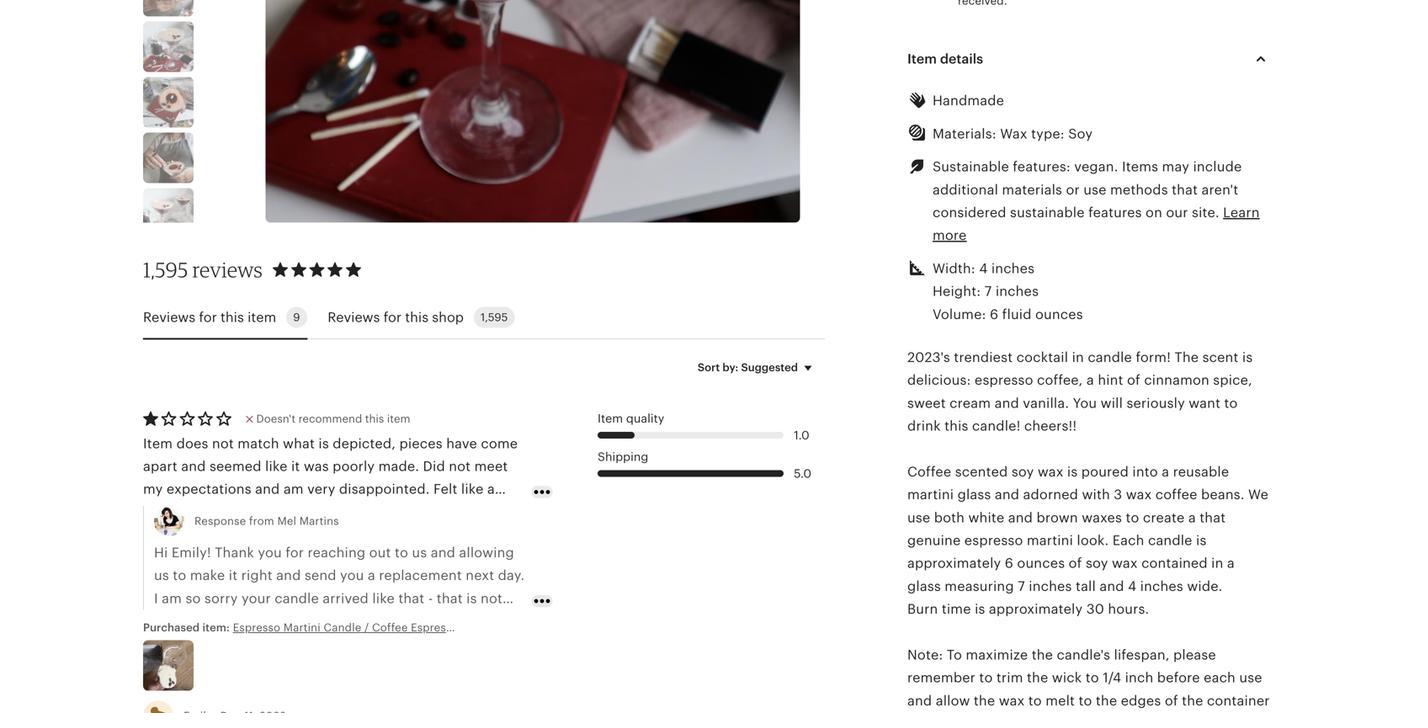 Task type: locate. For each thing, give the bounding box(es) containing it.
can
[[323, 528, 347, 543]]

of down expectations
[[185, 505, 198, 520]]

be
[[183, 551, 200, 566]]

is up adorned
[[1068, 464, 1078, 480]]

the inside 2023's trendiest cocktail in candle form! the scent is delicious: espresso coffee, a hint of cinnamon spice, sweet cream and vanilla. you will seriously want to drink this candle! cheers!!
[[1175, 350, 1199, 365]]

1 horizontal spatial the
[[1175, 350, 1199, 365]]

1,595 inside 'tab list'
[[481, 311, 508, 324]]

that
[[1172, 182, 1198, 197], [1200, 510, 1226, 525], [487, 528, 513, 543]]

glass up burn
[[908, 579, 941, 594]]

and right tall
[[1100, 579, 1125, 594]]

brown
[[1037, 510, 1079, 525]]

to up each in the right of the page
[[1126, 510, 1140, 525]]

for down 1,595 reviews
[[199, 310, 217, 325]]

item:
[[202, 621, 230, 634]]

6 inside width: 4 inches height: 7 inches volume: 6 fluid ounces
[[990, 307, 999, 322]]

1 vertical spatial item
[[387, 413, 411, 425]]

to inside 2023's trendiest cocktail in candle form! the scent is delicious: espresso coffee, a hint of cinnamon spice, sweet cream and vanilla. you will seriously want to drink this candle! cheers!!
[[1225, 396, 1238, 411]]

cinnamon
[[1145, 373, 1210, 388]]

use right each
[[1240, 671, 1263, 686]]

1 vertical spatial ounces
[[1018, 556, 1066, 571]]

is down measuring
[[975, 602, 986, 617]]

to down spice,
[[1225, 396, 1238, 411]]

and right white
[[1009, 510, 1033, 525]]

1 horizontal spatial 6
[[1005, 556, 1014, 571]]

espresso
[[975, 373, 1034, 388], [965, 533, 1024, 548]]

4 right width:
[[980, 261, 988, 276]]

soy up adorned
[[1012, 464, 1035, 480]]

depicted,
[[333, 436, 396, 451]]

wide.
[[1188, 579, 1223, 594]]

wax up be
[[168, 528, 194, 543]]

0 vertical spatial not
[[212, 436, 234, 451]]

2 horizontal spatial item
[[908, 52, 937, 67]]

ounces inside width: 4 inches height: 7 inches volume: 6 fluid ounces
[[1036, 307, 1084, 322]]

this
[[221, 310, 244, 325], [405, 310, 429, 325], [365, 413, 384, 425], [945, 419, 969, 434]]

please
[[1174, 648, 1217, 663]]

espresso down 'trendiest'
[[975, 373, 1034, 388]]

for left shop on the top of page
[[384, 310, 402, 325]]

item details button
[[893, 39, 1287, 79]]

espresso down white
[[965, 533, 1024, 548]]

1,595 right shop on the top of page
[[481, 311, 508, 324]]

0 vertical spatial item
[[248, 310, 276, 325]]

to down response
[[198, 528, 211, 543]]

to left the trim
[[980, 671, 993, 686]]

item inside item does not match what is depicted, pieces have come apart and seemed like it was poorly made. did not meet my expectations and am very disappointed. felt like a waste of money. the paper suggest to blow dry it to get the wax to stick again but i can tell by the looks of it that it won't be pretty appearance wise.
[[143, 436, 173, 451]]

may
[[1163, 159, 1190, 174]]

learn more
[[933, 205, 1260, 243]]

tell
[[350, 528, 371, 543]]

0 horizontal spatial the
[[254, 505, 278, 520]]

item left quality
[[598, 412, 623, 425]]

martini down brown
[[1027, 533, 1074, 548]]

not down have
[[449, 459, 471, 474]]

felt
[[434, 482, 458, 497]]

features:
[[1013, 159, 1071, 174]]

2 vertical spatial item
[[143, 436, 173, 451]]

1 for from the left
[[199, 310, 217, 325]]

1 horizontal spatial use
[[1084, 182, 1107, 197]]

0 vertical spatial 4
[[980, 261, 988, 276]]

allow
[[936, 693, 971, 709]]

and up candle!
[[995, 396, 1020, 411]]

materials:
[[933, 126, 997, 141]]

ounces down brown
[[1018, 556, 1066, 571]]

0 vertical spatial soy
[[1012, 464, 1035, 480]]

item does not match what is depicted, pieces have come apart and seemed like it was poorly made. did not meet my expectations and am very disappointed. felt like a waste of money. the paper suggest to blow dry it to get the wax to stick again but i can tell by the looks of it that it won't be pretty appearance wise.
[[143, 436, 526, 566]]

item left 9
[[248, 310, 276, 325]]

coffee
[[1156, 487, 1198, 502]]

my
[[143, 482, 163, 497]]

to left get
[[470, 505, 484, 520]]

0 vertical spatial item
[[908, 52, 937, 67]]

1 vertical spatial 1,595
[[481, 311, 508, 324]]

2023's
[[908, 350, 951, 365]]

approximately down genuine on the right bottom
[[908, 556, 1002, 571]]

4 up hours.
[[1129, 579, 1137, 594]]

purchased item:
[[143, 621, 233, 634]]

this up depicted, in the left of the page
[[365, 413, 384, 425]]

0 vertical spatial 7
[[985, 284, 992, 299]]

0 horizontal spatial martini
[[908, 487, 954, 502]]

not up seemed
[[212, 436, 234, 451]]

the
[[143, 528, 165, 543], [394, 528, 416, 543], [1032, 648, 1054, 663], [1027, 671, 1049, 686], [974, 693, 996, 709], [1096, 693, 1118, 709], [1183, 693, 1204, 709]]

to
[[1225, 396, 1238, 411], [380, 505, 393, 520], [470, 505, 484, 520], [1126, 510, 1140, 525], [198, 528, 211, 543], [980, 671, 993, 686], [1086, 671, 1100, 686], [1029, 693, 1042, 709], [1079, 693, 1093, 709]]

4 inside the coffee scented soy wax is poured into a reusable martini glass and adorned with 3 wax coffee beans.  we use both white and brown waxes to create a that genuine espresso martini look. each candle is approximately 6 ounces of soy wax contained in a glass measuring 7 inches tall and 4 inches wide. burn time is approximately 30 hours.
[[1129, 579, 1137, 594]]

0 vertical spatial use
[[1084, 182, 1107, 197]]

of down before
[[1165, 693, 1179, 709]]

item
[[908, 52, 937, 67], [598, 412, 623, 425], [143, 436, 173, 451]]

item up apart
[[143, 436, 173, 451]]

4 inside width: 4 inches height: 7 inches volume: 6 fluid ounces
[[980, 261, 988, 276]]

1 vertical spatial item
[[598, 412, 623, 425]]

a inside 2023's trendiest cocktail in candle form! the scent is delicious: espresso coffee, a hint of cinnamon spice, sweet cream and vanilla. you will seriously want to drink this candle! cheers!!
[[1087, 373, 1095, 388]]

reviews down 1,595 reviews
[[143, 310, 196, 325]]

1 vertical spatial espresso
[[965, 533, 1024, 548]]

1 horizontal spatial reviews
[[328, 310, 380, 325]]

1 horizontal spatial 1,595
[[481, 311, 508, 324]]

is right scent
[[1243, 350, 1253, 365]]

0 horizontal spatial glass
[[908, 579, 941, 594]]

1,595 down the espresso martini candle / coffee espresso scented soy candle / image 9
[[143, 257, 188, 282]]

items
[[1123, 159, 1159, 174]]

reviews
[[143, 310, 196, 325], [328, 310, 380, 325]]

in up coffee,
[[1073, 350, 1085, 365]]

and down remember
[[908, 693, 933, 709]]

ounces
[[1036, 307, 1084, 322], [1018, 556, 1066, 571]]

the inside item does not match what is depicted, pieces have come apart and seemed like it was poorly made. did not meet my expectations and am very disappointed. felt like a waste of money. the paper suggest to blow dry it to get the wax to stick again but i can tell by the looks of it that it won't be pretty appearance wise.
[[254, 505, 278, 520]]

inch
[[1126, 671, 1154, 686]]

1 vertical spatial that
[[1200, 510, 1226, 525]]

0 vertical spatial the
[[1175, 350, 1199, 365]]

2 reviews from the left
[[328, 310, 380, 325]]

this for doesn't recommend this item
[[365, 413, 384, 425]]

each
[[1113, 533, 1145, 548]]

candle up contained
[[1149, 533, 1193, 548]]

i
[[315, 528, 319, 543]]

candle inside 2023's trendiest cocktail in candle form! the scent is delicious: espresso coffee, a hint of cinnamon spice, sweet cream and vanilla. you will seriously want to drink this candle! cheers!!
[[1088, 350, 1133, 365]]

item quality
[[598, 412, 665, 425]]

1 vertical spatial candle
[[1149, 533, 1193, 548]]

0 vertical spatial 1,595
[[143, 257, 188, 282]]

very
[[307, 482, 336, 497]]

this down reviews in the left of the page
[[221, 310, 244, 325]]

0 vertical spatial espresso
[[975, 373, 1034, 388]]

the right allow
[[974, 693, 996, 709]]

7 inside width: 4 inches height: 7 inches volume: 6 fluid ounces
[[985, 284, 992, 299]]

this inside 2023's trendiest cocktail in candle form! the scent is delicious: espresso coffee, a hint of cinnamon spice, sweet cream and vanilla. you will seriously want to drink this candle! cheers!!
[[945, 419, 969, 434]]

by
[[375, 528, 391, 543]]

was
[[304, 459, 329, 474]]

coffee,
[[1038, 373, 1083, 388]]

1 horizontal spatial glass
[[958, 487, 992, 502]]

is
[[1243, 350, 1253, 365], [319, 436, 329, 451], [1068, 464, 1078, 480], [1197, 533, 1207, 548], [975, 602, 986, 617]]

1 horizontal spatial candle
[[1149, 533, 1193, 548]]

0 vertical spatial martini
[[908, 487, 954, 502]]

stick
[[215, 528, 246, 543]]

0 horizontal spatial item
[[248, 310, 276, 325]]

martini down coffee
[[908, 487, 954, 502]]

0 horizontal spatial 4
[[980, 261, 988, 276]]

sustainable
[[933, 159, 1010, 174]]

use up genuine on the right bottom
[[908, 510, 931, 525]]

poured
[[1082, 464, 1129, 480]]

a
[[1087, 373, 1095, 388], [1162, 464, 1170, 480], [488, 482, 495, 497], [1189, 510, 1197, 525], [1228, 556, 1235, 571]]

burn
[[908, 602, 939, 617]]

this left shop on the top of page
[[405, 310, 429, 325]]

candle inside the coffee scented soy wax is poured into a reusable martini glass and adorned with 3 wax coffee beans.  we use both white and brown waxes to create a that genuine espresso martini look. each candle is approximately 6 ounces of soy wax contained in a glass measuring 7 inches tall and 4 inches wide. burn time is approximately 30 hours.
[[1149, 533, 1193, 548]]

use right the or
[[1084, 182, 1107, 197]]

7 right measuring
[[1018, 579, 1026, 594]]

0 horizontal spatial item
[[143, 436, 173, 451]]

sustainable
[[1011, 205, 1085, 220]]

this for reviews for this item
[[221, 310, 244, 325]]

sort by: suggested
[[698, 361, 798, 374]]

a right into
[[1162, 464, 1170, 480]]

1 horizontal spatial not
[[449, 459, 471, 474]]

0 horizontal spatial not
[[212, 436, 234, 451]]

remember
[[908, 671, 976, 686]]

a left hint at the right bottom of page
[[1087, 373, 1095, 388]]

1 vertical spatial use
[[908, 510, 931, 525]]

tab list containing reviews for this item
[[143, 297, 825, 340]]

and up white
[[995, 487, 1020, 502]]

soy down look.
[[1086, 556, 1109, 571]]

apart
[[143, 459, 178, 474]]

1,595 for 1,595 reviews
[[143, 257, 188, 282]]

will
[[1101, 396, 1123, 411]]

waxes
[[1082, 510, 1123, 525]]

item left details on the right of page
[[908, 52, 937, 67]]

1 vertical spatial 6
[[1005, 556, 1014, 571]]

did
[[423, 459, 445, 474]]

approximately down tall
[[989, 602, 1083, 617]]

won't
[[143, 551, 179, 566]]

2 horizontal spatial that
[[1200, 510, 1226, 525]]

0 horizontal spatial reviews
[[143, 310, 196, 325]]

and down does
[[181, 459, 206, 474]]

wax down the trim
[[999, 693, 1025, 709]]

to down disappointed.
[[380, 505, 393, 520]]

0 vertical spatial ounces
[[1036, 307, 1084, 322]]

learn
[[1224, 205, 1260, 220]]

get
[[488, 505, 509, 520]]

7 right height:
[[985, 284, 992, 299]]

1 vertical spatial in
[[1212, 556, 1224, 571]]

1 horizontal spatial item
[[387, 413, 411, 425]]

like right the felt
[[461, 482, 484, 497]]

1 horizontal spatial that
[[1172, 182, 1198, 197]]

pieces
[[400, 436, 443, 451]]

of right hint at the right bottom of page
[[1128, 373, 1141, 388]]

1 vertical spatial not
[[449, 459, 471, 474]]

1 horizontal spatial for
[[384, 310, 402, 325]]

is inside item does not match what is depicted, pieces have come apart and seemed like it was poorly made. did not meet my expectations and am very disappointed. felt like a waste of money. the paper suggest to blow dry it to get the wax to stick again but i can tell by the looks of it that it won't be pretty appearance wise.
[[319, 436, 329, 451]]

1,595 for 1,595
[[481, 311, 508, 324]]

with
[[1083, 487, 1111, 502]]

0 horizontal spatial that
[[487, 528, 513, 543]]

6 up measuring
[[1005, 556, 1014, 571]]

tab list
[[143, 297, 825, 340]]

0 vertical spatial glass
[[958, 487, 992, 502]]

that down get
[[487, 528, 513, 543]]

5.0
[[794, 467, 812, 480]]

6 left fluid at right
[[990, 307, 999, 322]]

item up the pieces
[[387, 413, 411, 425]]

hint
[[1098, 373, 1124, 388]]

2 horizontal spatial use
[[1240, 671, 1263, 686]]

cream
[[950, 396, 991, 411]]

0 vertical spatial 6
[[990, 307, 999, 322]]

a down meet
[[488, 482, 495, 497]]

1 horizontal spatial 4
[[1129, 579, 1137, 594]]

item inside dropdown button
[[908, 52, 937, 67]]

1 horizontal spatial in
[[1212, 556, 1224, 571]]

reviews right 9
[[328, 310, 380, 325]]

view details of this review photo by emily image
[[143, 641, 194, 691]]

espresso inside the coffee scented soy wax is poured into a reusable martini glass and adorned with 3 wax coffee beans.  we use both white and brown waxes to create a that genuine espresso martini look. each candle is approximately 6 ounces of soy wax contained in a glass measuring 7 inches tall and 4 inches wide. burn time is approximately 30 hours.
[[965, 533, 1024, 548]]

not
[[212, 436, 234, 451], [449, 459, 471, 474]]

that up our
[[1172, 182, 1198, 197]]

the
[[1175, 350, 1199, 365], [254, 505, 278, 520]]

1 horizontal spatial soy
[[1086, 556, 1109, 571]]

glass
[[958, 487, 992, 502], [908, 579, 941, 594]]

1 vertical spatial 4
[[1129, 579, 1137, 594]]

is up was
[[319, 436, 329, 451]]

0 horizontal spatial 7
[[985, 284, 992, 299]]

0 horizontal spatial use
[[908, 510, 931, 525]]

that down "beans."
[[1200, 510, 1226, 525]]

ounces right fluid at right
[[1036, 307, 1084, 322]]

note:
[[908, 648, 944, 663]]

0 vertical spatial candle
[[1088, 350, 1133, 365]]

glass down scented
[[958, 487, 992, 502]]

1 vertical spatial like
[[461, 482, 484, 497]]

2 vertical spatial that
[[487, 528, 513, 543]]

to left 1/4
[[1086, 671, 1100, 686]]

0 vertical spatial like
[[265, 459, 288, 474]]

that inside item does not match what is depicted, pieces have come apart and seemed like it was poorly made. did not meet my expectations and am very disappointed. felt like a waste of money. the paper suggest to blow dry it to get the wax to stick again but i can tell by the looks of it that it won't be pretty appearance wise.
[[487, 528, 513, 543]]

1 vertical spatial soy
[[1086, 556, 1109, 571]]

0 vertical spatial that
[[1172, 182, 1198, 197]]

2 vertical spatial use
[[1240, 671, 1263, 686]]

width:
[[933, 261, 976, 276]]

0 horizontal spatial candle
[[1088, 350, 1133, 365]]

1 vertical spatial approximately
[[989, 602, 1083, 617]]

candle up hint at the right bottom of page
[[1088, 350, 1133, 365]]

item for item quality
[[598, 412, 623, 425]]

1 vertical spatial the
[[254, 505, 278, 520]]

2 for from the left
[[384, 310, 402, 325]]

use
[[1084, 182, 1107, 197], [908, 510, 931, 525], [1240, 671, 1263, 686]]

1 reviews from the left
[[143, 310, 196, 325]]

0 horizontal spatial in
[[1073, 350, 1085, 365]]

of right looks
[[458, 528, 471, 543]]

the up again at the bottom of page
[[254, 505, 278, 520]]

the up wick
[[1032, 648, 1054, 663]]

and
[[995, 396, 1020, 411], [181, 459, 206, 474], [255, 482, 280, 497], [995, 487, 1020, 502], [1009, 510, 1033, 525], [1100, 579, 1125, 594], [908, 693, 933, 709]]

for for shop
[[384, 310, 402, 325]]

ounces inside the coffee scented soy wax is poured into a reusable martini glass and adorned with 3 wax coffee beans.  we use both white and brown waxes to create a that genuine espresso martini look. each candle is approximately 6 ounces of soy wax contained in a glass measuring 7 inches tall and 4 inches wide. burn time is approximately 30 hours.
[[1018, 556, 1066, 571]]

item details
[[908, 52, 984, 67]]

site.
[[1193, 205, 1220, 220]]

1 horizontal spatial item
[[598, 412, 623, 425]]

the up cinnamon
[[1175, 350, 1199, 365]]

of up tall
[[1069, 556, 1083, 571]]

1 horizontal spatial 7
[[1018, 579, 1026, 594]]

this down cream
[[945, 419, 969, 434]]

1 vertical spatial 7
[[1018, 579, 1026, 594]]

paper
[[282, 505, 320, 520]]

sustainable features: vegan. items may include additional materials or use methods that aren't considered sustainable features on our site.
[[933, 159, 1243, 220]]

sort by: suggested button
[[685, 350, 831, 385]]

3
[[1114, 487, 1123, 502]]

of inside note: to maximize the candle's lifespan, please remember to trim the wick to 1/4 inch before each use and allow the wax to melt to the edges of the contain
[[1165, 693, 1179, 709]]

0 horizontal spatial for
[[199, 310, 217, 325]]

that inside the coffee scented soy wax is poured into a reusable martini glass and adorned with 3 wax coffee beans.  we use both white and brown waxes to create a that genuine espresso martini look. each candle is approximately 6 ounces of soy wax contained in a glass measuring 7 inches tall and 4 inches wide. burn time is approximately 30 hours.
[[1200, 510, 1226, 525]]

reviews for reviews for this item
[[143, 310, 196, 325]]

0 horizontal spatial like
[[265, 459, 288, 474]]

0 vertical spatial in
[[1073, 350, 1085, 365]]

like up am
[[265, 459, 288, 474]]

1 vertical spatial martini
[[1027, 533, 1074, 548]]

0 horizontal spatial 1,595
[[143, 257, 188, 282]]

0 horizontal spatial 6
[[990, 307, 999, 322]]

volume:
[[933, 307, 987, 322]]

in up wide. at bottom
[[1212, 556, 1224, 571]]



Task type: vqa. For each thing, say whether or not it's contained in the screenshot.
to within the Coffee scented soy wax is poured into a reusable martini glass and adorned with 3 wax coffee beans.  We use both white and brown waxes to create a that genuine espresso martini look. Each candle is approximately 6 ounces of soy wax contained in a glass measuring 7 inches tall and 4 inches wide. Burn time is approximately 30 hours.
yes



Task type: describe. For each thing, give the bounding box(es) containing it.
a down the coffee
[[1189, 510, 1197, 525]]

melt
[[1046, 693, 1075, 709]]

item for item details
[[908, 52, 937, 67]]

reviews for this shop
[[328, 310, 464, 325]]

1 horizontal spatial martini
[[1027, 533, 1074, 548]]

item for reviews for this item
[[248, 310, 276, 325]]

money.
[[202, 505, 250, 520]]

wax up adorned
[[1038, 464, 1064, 480]]

sweet
[[908, 396, 946, 411]]

espresso martini candle / coffee espresso scented soy candle / image 8 image
[[143, 132, 194, 183]]

form!
[[1136, 350, 1172, 365]]

espresso martini candle / coffee espresso scented soy candle / image 9 image
[[143, 188, 194, 239]]

expectations
[[167, 482, 252, 497]]

made.
[[379, 459, 420, 474]]

time
[[942, 602, 972, 617]]

that inside sustainable features: vegan. items may include additional materials or use methods that aren't considered sustainable features on our site.
[[1172, 182, 1198, 197]]

looks
[[419, 528, 454, 543]]

and inside 2023's trendiest cocktail in candle form! the scent is delicious: espresso coffee, a hint of cinnamon spice, sweet cream and vanilla. you will seriously want to drink this candle! cheers!!
[[995, 396, 1020, 411]]

width: 4 inches height: 7 inches volume: 6 fluid ounces
[[933, 261, 1084, 322]]

wax inside item does not match what is depicted, pieces have come apart and seemed like it was poorly made. did not meet my expectations and am very disappointed. felt like a waste of money. the paper suggest to blow dry it to get the wax to stick again but i can tell by the looks of it that it won't be pretty appearance wise.
[[168, 528, 194, 543]]

a right contained
[[1228, 556, 1235, 571]]

soy
[[1069, 126, 1093, 141]]

poorly
[[333, 459, 375, 474]]

to left melt
[[1029, 693, 1042, 709]]

doesn't recommend this item
[[256, 413, 411, 425]]

seemed
[[210, 459, 262, 474]]

shipping
[[598, 450, 649, 464]]

into
[[1133, 464, 1159, 480]]

is up contained
[[1197, 533, 1207, 548]]

of inside the coffee scented soy wax is poured into a reusable martini glass and adorned with 3 wax coffee beans.  we use both white and brown waxes to create a that genuine espresso martini look. each candle is approximately 6 ounces of soy wax contained in a glass measuring 7 inches tall and 4 inches wide. burn time is approximately 30 hours.
[[1069, 556, 1083, 571]]

by:
[[723, 361, 739, 374]]

use inside note: to maximize the candle's lifespan, please remember to trim the wick to 1/4 inch before each use and allow the wax to melt to the edges of the contain
[[1240, 671, 1263, 686]]

lifespan,
[[1115, 648, 1170, 663]]

reviews for reviews for this shop
[[328, 310, 380, 325]]

1 vertical spatial glass
[[908, 579, 941, 594]]

response
[[195, 515, 246, 527]]

want
[[1189, 396, 1221, 411]]

more
[[933, 228, 967, 243]]

to right melt
[[1079, 693, 1093, 709]]

of inside 2023's trendiest cocktail in candle form! the scent is delicious: espresso coffee, a hint of cinnamon spice, sweet cream and vanilla. you will seriously want to drink this candle! cheers!!
[[1128, 373, 1141, 388]]

we
[[1249, 487, 1269, 502]]

the up won't
[[143, 528, 165, 543]]

come
[[481, 436, 518, 451]]

trim
[[997, 671, 1024, 686]]

have
[[446, 436, 477, 451]]

the down 1/4
[[1096, 693, 1118, 709]]

recommend
[[299, 413, 362, 425]]

1/4
[[1103, 671, 1122, 686]]

wax
[[1001, 126, 1028, 141]]

to inside the coffee scented soy wax is poured into a reusable martini glass and adorned with 3 wax coffee beans.  we use both white and brown waxes to create a that genuine espresso martini look. each candle is approximately 6 ounces of soy wax contained in a glass measuring 7 inches tall and 4 inches wide. burn time is approximately 30 hours.
[[1126, 510, 1140, 525]]

seriously
[[1127, 396, 1186, 411]]

match
[[238, 436, 279, 451]]

include
[[1194, 159, 1243, 174]]

item for item does not match what is depicted, pieces have come apart and seemed like it was poorly made. did not meet my expectations and am very disappointed. felt like a waste of money. the paper suggest to blow dry it to get the wax to stick again but i can tell by the looks of it that it won't be pretty appearance wise.
[[143, 436, 173, 451]]

9
[[293, 311, 300, 324]]

in inside the coffee scented soy wax is poured into a reusable martini glass and adorned with 3 wax coffee beans.  we use both white and brown waxes to create a that genuine espresso martini look. each candle is approximately 6 ounces of soy wax contained in a glass measuring 7 inches tall and 4 inches wide. burn time is approximately 30 hours.
[[1212, 556, 1224, 571]]

wick
[[1053, 671, 1082, 686]]

doesn't
[[256, 413, 296, 425]]

both
[[935, 510, 965, 525]]

a inside item does not match what is depicted, pieces have come apart and seemed like it was poorly made. did not meet my expectations and am very disappointed. felt like a waste of money. the paper suggest to blow dry it to get the wax to stick again but i can tell by the looks of it that it won't be pretty appearance wise.
[[488, 482, 495, 497]]

quality
[[626, 412, 665, 425]]

and inside note: to maximize the candle's lifespan, please remember to trim the wick to 1/4 inch before each use and allow the wax to melt to the edges of the contain
[[908, 693, 933, 709]]

beans.
[[1202, 487, 1245, 502]]

hours.
[[1109, 602, 1150, 617]]

1,595 reviews
[[143, 257, 263, 282]]

vegan.
[[1075, 159, 1119, 174]]

before
[[1158, 671, 1201, 686]]

suggest
[[324, 505, 376, 520]]

on
[[1146, 205, 1163, 220]]

you
[[1073, 396, 1098, 411]]

7 inside the coffee scented soy wax is poured into a reusable martini glass and adorned with 3 wax coffee beans.  we use both white and brown waxes to create a that genuine espresso martini look. each candle is approximately 6 ounces of soy wax contained in a glass measuring 7 inches tall and 4 inches wide. burn time is approximately 30 hours.
[[1018, 579, 1026, 594]]

tall
[[1076, 579, 1096, 594]]

for for item
[[199, 310, 217, 325]]

fluid
[[1003, 307, 1032, 322]]

edges
[[1121, 693, 1162, 709]]

0 horizontal spatial soy
[[1012, 464, 1035, 480]]

1 horizontal spatial like
[[461, 482, 484, 497]]

handmade
[[933, 93, 1005, 108]]

the down before
[[1183, 693, 1204, 709]]

meet
[[475, 459, 508, 474]]

wax right 3
[[1127, 487, 1152, 502]]

6 inside the coffee scented soy wax is poured into a reusable martini glass and adorned with 3 wax coffee beans.  we use both white and brown waxes to create a that genuine espresso martini look. each candle is approximately 6 ounces of soy wax contained in a glass measuring 7 inches tall and 4 inches wide. burn time is approximately 30 hours.
[[1005, 556, 1014, 571]]

use inside the coffee scented soy wax is poured into a reusable martini glass and adorned with 3 wax coffee beans.  we use both white and brown waxes to create a that genuine espresso martini look. each candle is approximately 6 ounces of soy wax contained in a glass measuring 7 inches tall and 4 inches wide. burn time is approximately 30 hours.
[[908, 510, 931, 525]]

wise.
[[328, 551, 361, 566]]

0 vertical spatial approximately
[[908, 556, 1002, 571]]

genuine
[[908, 533, 961, 548]]

appearance
[[246, 551, 324, 566]]

the right by
[[394, 528, 416, 543]]

our
[[1167, 205, 1189, 220]]

reusable
[[1174, 464, 1230, 480]]

in inside 2023's trendiest cocktail in candle form! the scent is delicious: espresso coffee, a hint of cinnamon spice, sweet cream and vanilla. you will seriously want to drink this candle! cheers!!
[[1073, 350, 1085, 365]]

features
[[1089, 205, 1143, 220]]

this for reviews for this shop
[[405, 310, 429, 325]]

espresso inside 2023's trendiest cocktail in candle form! the scent is delicious: espresso coffee, a hint of cinnamon spice, sweet cream and vanilla. you will seriously want to drink this candle! cheers!!
[[975, 373, 1034, 388]]

is inside 2023's trendiest cocktail in candle form! the scent is delicious: espresso coffee, a hint of cinnamon spice, sweet cream and vanilla. you will seriously want to drink this candle! cheers!!
[[1243, 350, 1253, 365]]

item for doesn't recommend this item
[[387, 413, 411, 425]]

the right the trim
[[1027, 671, 1049, 686]]

pretty
[[203, 551, 243, 566]]

espresso martini candle / coffee espresso scented soy candle / image 7 image
[[143, 77, 194, 127]]

trendiest
[[954, 350, 1013, 365]]

measuring
[[945, 579, 1015, 594]]

again
[[250, 528, 286, 543]]

maximize
[[966, 648, 1029, 663]]

waste
[[143, 505, 181, 520]]

methods
[[1111, 182, 1169, 197]]

reviews for this item
[[143, 310, 276, 325]]

considered
[[933, 205, 1007, 220]]

wax inside note: to maximize the candle's lifespan, please remember to trim the wick to 1/4 inch before each use and allow the wax to melt to the edges of the contain
[[999, 693, 1025, 709]]

use inside sustainable features: vegan. items may include additional materials or use methods that aren't considered sustainable features on our site.
[[1084, 182, 1107, 197]]

what
[[283, 436, 315, 451]]

blow
[[397, 505, 429, 520]]

martins
[[300, 515, 339, 527]]

does
[[176, 436, 208, 451]]

espresso martini candle / coffee espresso scented soy candle / image 6 image
[[143, 21, 194, 72]]

reviews
[[193, 257, 263, 282]]

and left am
[[255, 482, 280, 497]]

wax down each in the right of the page
[[1112, 556, 1138, 571]]

sort
[[698, 361, 720, 374]]

cocktail
[[1017, 350, 1069, 365]]

white
[[969, 510, 1005, 525]]

materials
[[1003, 182, 1063, 197]]

response from mel martins
[[195, 515, 339, 527]]



